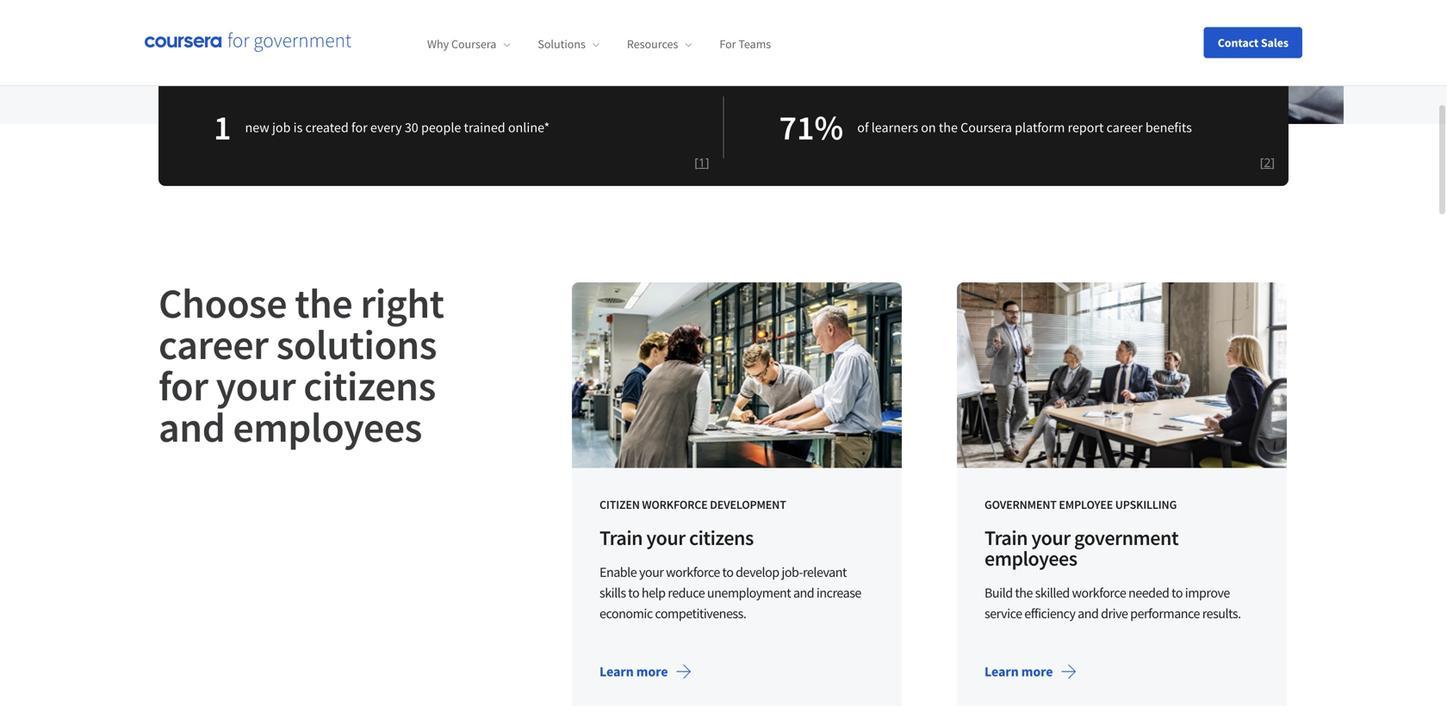 Task type: locate. For each thing, give the bounding box(es) containing it.
learn more
[[600, 663, 668, 681], [985, 663, 1053, 681]]

for
[[351, 119, 368, 136], [159, 360, 208, 412]]

1 vertical spatial 1
[[699, 154, 706, 171]]

workforce
[[666, 564, 720, 581], [1072, 585, 1126, 602]]

1 vertical spatial career
[[159, 319, 268, 370]]

service
[[985, 605, 1022, 622]]

results.
[[1203, 605, 1241, 622]]

0 horizontal spatial learn
[[600, 663, 634, 681]]

1 horizontal spatial train
[[985, 525, 1028, 551]]

0 horizontal spatial [
[[695, 154, 699, 171]]

sales
[[1261, 35, 1289, 50]]

2 ] from the left
[[1271, 154, 1275, 171]]

1 horizontal spatial for
[[351, 119, 368, 136]]

0 vertical spatial workforce
[[666, 564, 720, 581]]

0 horizontal spatial for
[[159, 360, 208, 412]]

1 learn from the left
[[600, 663, 634, 681]]

learn for train your government employees
[[985, 663, 1019, 681]]

report
[[1068, 119, 1104, 136]]

learn down 'service'
[[985, 663, 1019, 681]]

benefits
[[1146, 119, 1192, 136]]

0 horizontal spatial workforce
[[666, 564, 720, 581]]

train
[[600, 525, 643, 551], [985, 525, 1028, 551]]

2 learn more link from the left
[[971, 651, 1091, 693]]

efficiency
[[1025, 605, 1076, 622]]

learn more link for train your citizens
[[586, 651, 706, 693]]

for
[[720, 36, 736, 52]]

more down economic
[[637, 663, 668, 681]]

1 learn more link from the left
[[586, 651, 706, 693]]

and
[[159, 402, 225, 453], [794, 585, 814, 602], [1078, 605, 1099, 622]]

1 horizontal spatial to
[[722, 564, 734, 581]]

the for build the skilled workforce  needed to improve service efficiency and drive performance results.
[[1015, 585, 1033, 602]]

and inside enable your workforce to develop job-relevant skills to help reduce unemployment and increase economic competitiveness.
[[794, 585, 814, 602]]

learn
[[600, 663, 634, 681], [985, 663, 1019, 681]]

workforce inside build the skilled workforce  needed to improve service efficiency and drive performance results.
[[1072, 585, 1126, 602]]

train down citizen
[[600, 525, 643, 551]]

0 horizontal spatial learn more
[[600, 663, 668, 681]]

learn more link
[[586, 651, 706, 693], [971, 651, 1091, 693]]

1 horizontal spatial workforce
[[1072, 585, 1126, 602]]

the for choose the right career solutions for your citizens and employees
[[295, 277, 353, 329]]

1 vertical spatial employees
[[985, 546, 1078, 572]]

1 horizontal spatial and
[[794, 585, 814, 602]]

the right "on"
[[939, 119, 958, 136]]

0 vertical spatial career
[[1107, 119, 1143, 136]]

people
[[421, 119, 461, 136]]

to left help at the bottom left
[[628, 585, 639, 602]]

0 vertical spatial employees
[[233, 402, 422, 453]]

citizens
[[304, 360, 436, 412], [689, 525, 754, 551]]

to up performance
[[1172, 585, 1183, 602]]

needed
[[1129, 585, 1170, 602]]

0 horizontal spatial coursera
[[451, 36, 497, 52]]

1 more from the left
[[637, 663, 668, 681]]

1 horizontal spatial career
[[1107, 119, 1143, 136]]

your inside train your government employees
[[1032, 525, 1071, 551]]

0 horizontal spatial citizens
[[304, 360, 436, 412]]

0 horizontal spatial learn more link
[[586, 651, 706, 693]]

1
[[214, 106, 231, 149], [699, 154, 706, 171]]

0 vertical spatial and
[[159, 402, 225, 453]]

learn for train your citizens
[[600, 663, 634, 681]]

0 vertical spatial the
[[939, 119, 958, 136]]

2 horizontal spatial to
[[1172, 585, 1183, 602]]

to up unemployment
[[722, 564, 734, 581]]

citizen workforce development
[[600, 497, 786, 513]]

enable your workforce to develop job-relevant skills to help reduce unemployment and increase economic competitiveness.
[[600, 564, 862, 622]]

1 vertical spatial the
[[295, 277, 353, 329]]

workforce up reduce
[[666, 564, 720, 581]]

1 horizontal spatial coursera
[[961, 119, 1012, 136]]

0 horizontal spatial to
[[628, 585, 639, 602]]

2 vertical spatial and
[[1078, 605, 1099, 622]]

government employee upskilling
[[985, 497, 1177, 513]]

train for train your citizens
[[600, 525, 643, 551]]

the
[[939, 119, 958, 136], [295, 277, 353, 329], [1015, 585, 1033, 602]]

0 horizontal spatial and
[[159, 402, 225, 453]]

the inside "choose the right career solutions for your citizens and employees"
[[295, 277, 353, 329]]

resources
[[627, 36, 678, 52]]

skills
[[600, 585, 626, 602]]

1 vertical spatial workforce
[[1072, 585, 1126, 602]]

build
[[985, 585, 1013, 602]]

learn more link for train your government employees
[[971, 651, 1091, 693]]

employees inside train your government employees
[[985, 546, 1078, 572]]

1 ] from the left
[[706, 154, 710, 171]]

]
[[706, 154, 710, 171], [1271, 154, 1275, 171]]

1 horizontal spatial learn more
[[985, 663, 1053, 681]]

resources link
[[627, 36, 692, 52]]

employees
[[233, 402, 422, 453], [985, 546, 1078, 572]]

0 horizontal spatial ]
[[706, 154, 710, 171]]

learn more link down economic
[[586, 651, 706, 693]]

teams
[[739, 36, 771, 52]]

1 horizontal spatial the
[[939, 119, 958, 136]]

1 [ from the left
[[695, 154, 699, 171]]

career
[[1107, 119, 1143, 136], [159, 319, 268, 370]]

citizens inside "choose the right career solutions for your citizens and employees"
[[304, 360, 436, 412]]

2 learn more from the left
[[985, 663, 1053, 681]]

learn more link down efficiency
[[971, 651, 1091, 693]]

to
[[722, 564, 734, 581], [628, 585, 639, 602], [1172, 585, 1183, 602]]

1 horizontal spatial [
[[1260, 154, 1264, 171]]

2 horizontal spatial and
[[1078, 605, 1099, 622]]

and inside build the skilled workforce  needed to improve service efficiency and drive performance results.
[[1078, 605, 1099, 622]]

0 vertical spatial coursera
[[451, 36, 497, 52]]

[ for 71%
[[1260, 154, 1264, 171]]

learn more down 'service'
[[985, 663, 1053, 681]]

build the skilled workforce  needed to improve service efficiency and drive performance results.
[[985, 585, 1241, 622]]

coursera for government image
[[145, 32, 352, 53]]

2 more from the left
[[1022, 663, 1053, 681]]

your
[[216, 360, 296, 412], [647, 525, 686, 551], [1032, 525, 1071, 551], [639, 564, 664, 581]]

employee
[[1059, 497, 1113, 513]]

1 horizontal spatial learn
[[985, 663, 1019, 681]]

1 vertical spatial citizens
[[689, 525, 754, 551]]

2
[[1264, 154, 1271, 171]]

the inside build the skilled workforce  needed to improve service efficiency and drive performance results.
[[1015, 585, 1033, 602]]

for inside "choose the right career solutions for your citizens and employees"
[[159, 360, 208, 412]]

career inside "choose the right career solutions for your citizens and employees"
[[159, 319, 268, 370]]

more
[[637, 663, 668, 681], [1022, 663, 1053, 681]]

increase
[[817, 585, 862, 602]]

2 horizontal spatial the
[[1015, 585, 1033, 602]]

1 horizontal spatial employees
[[985, 546, 1078, 572]]

train inside train your government employees
[[985, 525, 1028, 551]]

0 vertical spatial citizens
[[304, 360, 436, 412]]

2 vertical spatial the
[[1015, 585, 1033, 602]]

1 train from the left
[[600, 525, 643, 551]]

0 horizontal spatial the
[[295, 277, 353, 329]]

1 vertical spatial coursera
[[961, 119, 1012, 136]]

1 vertical spatial for
[[159, 360, 208, 412]]

solutions link
[[538, 36, 600, 52]]

1 learn more from the left
[[600, 663, 668, 681]]

for teams link
[[720, 36, 771, 52]]

your inside enable your workforce to develop job-relevant skills to help reduce unemployment and increase economic competitiveness.
[[639, 564, 664, 581]]

your inside "choose the right career solutions for your citizens and employees"
[[216, 360, 296, 412]]

coursera
[[451, 36, 497, 52], [961, 119, 1012, 136]]

learn down economic
[[600, 663, 634, 681]]

train down government
[[985, 525, 1028, 551]]

0 horizontal spatial 1
[[214, 106, 231, 149]]

enable
[[600, 564, 637, 581]]

1 horizontal spatial ]
[[1271, 154, 1275, 171]]

development
[[710, 497, 786, 513]]

1 horizontal spatial citizens
[[689, 525, 754, 551]]

coursera right why
[[451, 36, 497, 52]]

2 train from the left
[[985, 525, 1028, 551]]

learn more down economic
[[600, 663, 668, 681]]

learn more for train your government employees
[[985, 663, 1053, 681]]

1 vertical spatial and
[[794, 585, 814, 602]]

train your public employees image
[[957, 283, 1287, 468]]

more down efficiency
[[1022, 663, 1053, 681]]

1 horizontal spatial learn more link
[[971, 651, 1091, 693]]

coursera left platform
[[961, 119, 1012, 136]]

workforce up the drive at the right of page
[[1072, 585, 1126, 602]]

0 horizontal spatial train
[[600, 525, 643, 551]]

71%
[[779, 106, 844, 149]]

0 horizontal spatial career
[[159, 319, 268, 370]]

2 learn from the left
[[985, 663, 1019, 681]]

1 horizontal spatial more
[[1022, 663, 1053, 681]]

2 [ from the left
[[1260, 154, 1264, 171]]

solutions
[[276, 319, 437, 370]]

[
[[695, 154, 699, 171], [1260, 154, 1264, 171]]

the left right at top left
[[295, 277, 353, 329]]

the right the build
[[1015, 585, 1033, 602]]

develop
[[736, 564, 779, 581]]

0 horizontal spatial more
[[637, 663, 668, 681]]

0 horizontal spatial employees
[[233, 402, 422, 453]]



Task type: describe. For each thing, give the bounding box(es) containing it.
on
[[921, 119, 936, 136]]

new
[[245, 119, 270, 136]]

economic
[[600, 605, 653, 622]]

skilled
[[1035, 585, 1070, 602]]

why coursera link
[[427, 36, 510, 52]]

government
[[1074, 525, 1179, 551]]

[ for 1
[[695, 154, 699, 171]]

job-
[[782, 564, 803, 581]]

[ 2 ]
[[1260, 154, 1275, 171]]

of learners on the coursera platform report career benefits
[[857, 119, 1192, 136]]

0 vertical spatial 1
[[214, 106, 231, 149]]

train your citizens image
[[572, 283, 902, 468]]

workforce inside enable your workforce to develop job-relevant skills to help reduce unemployment and increase economic competitiveness.
[[666, 564, 720, 581]]

contact sales
[[1218, 35, 1289, 50]]

and inside "choose the right career solutions for your citizens and employees"
[[159, 402, 225, 453]]

] for 1
[[706, 154, 710, 171]]

unemployment
[[707, 585, 791, 602]]

trained
[[464, 119, 506, 136]]

online*
[[508, 119, 550, 136]]

employees inside "choose the right career solutions for your citizens and employees"
[[233, 402, 422, 453]]

more for train your citizens
[[637, 663, 668, 681]]

platform
[[1015, 119, 1065, 136]]

1 horizontal spatial 1
[[699, 154, 706, 171]]

every
[[370, 119, 402, 136]]

created
[[305, 119, 349, 136]]

your for enable your workforce to develop job-relevant skills to help reduce unemployment and increase economic competitiveness.
[[639, 564, 664, 581]]

improve
[[1185, 585, 1230, 602]]

learners
[[872, 119, 919, 136]]

help
[[642, 585, 666, 602]]

competitiveness.
[[655, 605, 746, 622]]

30
[[405, 119, 419, 136]]

0 vertical spatial for
[[351, 119, 368, 136]]

upskilling
[[1116, 497, 1177, 513]]

of
[[857, 119, 869, 136]]

new job is created for every 30 people trained online*
[[245, 119, 550, 136]]

train your government employees
[[985, 525, 1179, 572]]

performance
[[1131, 605, 1200, 622]]

why coursera
[[427, 36, 497, 52]]

to inside build the skilled workforce  needed to improve service efficiency and drive performance results.
[[1172, 585, 1183, 602]]

more for train your government employees
[[1022, 663, 1053, 681]]

choose
[[159, 277, 287, 329]]

your for train your citizens
[[647, 525, 686, 551]]

job
[[272, 119, 291, 136]]

relevant
[[803, 564, 847, 581]]

] for 71%
[[1271, 154, 1275, 171]]

solutions
[[538, 36, 586, 52]]

drive
[[1101, 605, 1128, 622]]

citizen
[[600, 497, 640, 513]]

contact sales button
[[1204, 27, 1303, 58]]

train your citizens
[[600, 525, 754, 551]]

right
[[360, 277, 444, 329]]

contact
[[1218, 35, 1259, 50]]

reduce
[[668, 585, 705, 602]]

learn more for train your citizens
[[600, 663, 668, 681]]

government
[[985, 497, 1057, 513]]

is
[[294, 119, 303, 136]]

workforce
[[642, 497, 708, 513]]

train for train your government employees
[[985, 525, 1028, 551]]

why
[[427, 36, 449, 52]]

[ 1 ]
[[695, 154, 710, 171]]

choose the right career solutions for your citizens and employees
[[159, 277, 444, 453]]

for teams
[[720, 36, 771, 52]]

your for train your government employees
[[1032, 525, 1071, 551]]



Task type: vqa. For each thing, say whether or not it's contained in the screenshot.
creators
no



